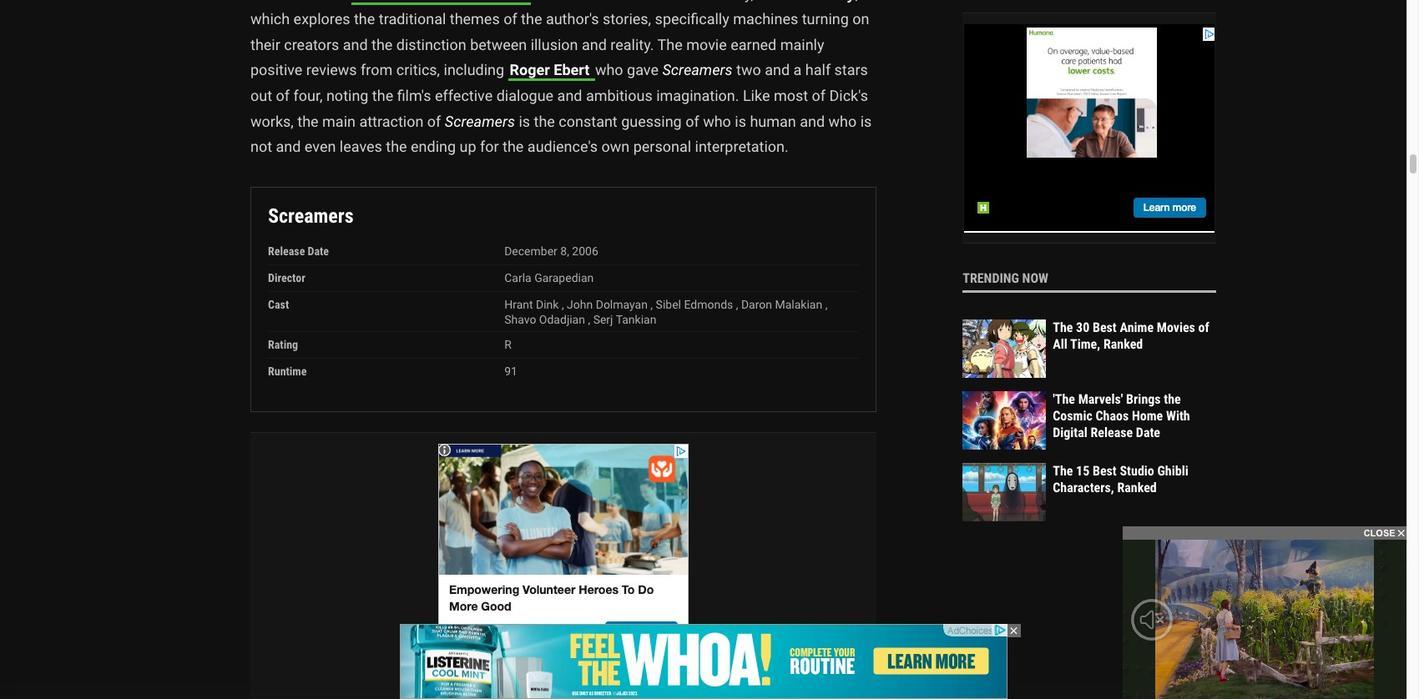 Task type: vqa. For each thing, say whether or not it's contained in the screenshot.
which
yes



Task type: locate. For each thing, give the bounding box(es) containing it.
2 horizontal spatial screamers
[[662, 61, 733, 79]]

daron
[[741, 298, 772, 311]]

is down dialogue
[[519, 112, 530, 130]]

, up on
[[856, 0, 859, 2]]

0 horizontal spatial date
[[308, 245, 329, 258]]

release date
[[268, 245, 329, 258]]

ranked
[[1104, 336, 1143, 352], [1117, 480, 1157, 496]]

2 horizontal spatial is
[[860, 112, 872, 130]]

all
[[1053, 336, 1068, 352]]

the right for
[[503, 138, 524, 155]]

home
[[1132, 408, 1163, 424]]

gave
[[627, 61, 659, 79]]

✕ inside button
[[1398, 528, 1405, 539]]

with
[[1166, 408, 1190, 424]]

25-best-anime-movies-of-all-time,-ranked- 1 image
[[963, 320, 1046, 378]]

the right explores
[[354, 10, 375, 28]]

garapedian
[[534, 271, 594, 284]]

screamers
[[662, 61, 733, 79], [445, 112, 515, 130], [268, 204, 354, 228]]

of right movies
[[1199, 320, 1210, 336]]

the
[[658, 36, 683, 53], [1053, 320, 1073, 336], [1053, 464, 1073, 479]]

date
[[308, 245, 329, 258], [1136, 425, 1160, 441]]

rating
[[268, 338, 298, 352]]

works,
[[250, 112, 294, 130]]

like
[[743, 87, 770, 104]]

1 vertical spatial advertisement region
[[399, 624, 1007, 700]]

ebert
[[554, 61, 590, 79]]

1 horizontal spatial is
[[735, 112, 746, 130]]

screamers up for
[[445, 112, 515, 130]]

on
[[853, 10, 870, 28]]

the inside the 15 best studio ghibli characters, ranked
[[1053, 464, 1073, 479]]

ranked down anime
[[1104, 336, 1143, 352]]

is up interpretation.
[[735, 112, 746, 130]]

constant
[[559, 112, 618, 130]]

1 horizontal spatial ✕
[[1398, 528, 1405, 539]]

, left sibel
[[651, 298, 653, 311]]

explores
[[294, 10, 350, 28]]

best right 15
[[1093, 464, 1117, 479]]

ranked inside the 15 best studio ghibli characters, ranked
[[1117, 480, 1157, 496]]

the 15 best studio ghibli characters, ranked
[[1053, 464, 1189, 496]]

1 vertical spatial screamers
[[445, 112, 515, 130]]

and down most
[[800, 112, 825, 130]]

two
[[736, 61, 761, 79]]

best
[[1093, 320, 1117, 336], [1093, 464, 1117, 479]]

0 vertical spatial ranked
[[1104, 336, 1143, 352]]

stars
[[835, 61, 868, 79]]

8,
[[560, 245, 569, 258]]

own
[[602, 138, 630, 155]]

2 best from the top
[[1093, 464, 1117, 479]]

of up between at the top left
[[504, 10, 517, 28]]

1 vertical spatial date
[[1136, 425, 1160, 441]]

1 horizontal spatial release
[[1091, 425, 1133, 441]]

who down the dick's
[[829, 112, 857, 130]]

, up odadjian
[[562, 298, 564, 311]]

december
[[504, 245, 558, 258]]

now
[[1022, 271, 1049, 287]]

close ✕
[[1364, 528, 1405, 539]]

the down the attraction
[[386, 138, 407, 155]]

who
[[595, 61, 623, 79], [703, 112, 731, 130], [829, 112, 857, 130]]

the for the 15 best studio ghibli characters, ranked
[[1053, 464, 1073, 479]]

the marvels cast of a cropped poster featuring the movie's heroes in battle ready poses 1 image
[[963, 392, 1046, 450]]

up
[[460, 138, 476, 155]]

0 vertical spatial advertisement region
[[964, 24, 1215, 233]]

of inside is the constant guessing of who is human and who is not and even leaves the ending up for the audience's own personal interpretation.
[[686, 112, 699, 130]]

best for anime
[[1093, 320, 1117, 336]]

0 vertical spatial screamers
[[662, 61, 733, 79]]

1 horizontal spatial date
[[1136, 425, 1160, 441]]

✕ button
[[1007, 624, 1021, 638]]

1 best from the top
[[1093, 320, 1117, 336]]

author's
[[546, 10, 599, 28]]

, left "serj"
[[588, 313, 590, 326]]

and down ebert
[[557, 87, 582, 104]]

director
[[268, 271, 305, 284]]

'the marvels' brings the cosmic chaos home with digital release date link
[[1053, 392, 1190, 441]]

15
[[1076, 464, 1090, 479]]

of inside the 30 best anime movies of all time, ranked
[[1199, 320, 1210, 336]]

0 horizontal spatial is
[[519, 112, 530, 130]]

0 vertical spatial date
[[308, 245, 329, 258]]

critics,
[[396, 61, 440, 79]]

attraction
[[359, 112, 424, 130]]

best inside the 30 best anime movies of all time, ranked
[[1093, 320, 1117, 336]]

even
[[305, 138, 336, 155]]

release inside 'the marvels' brings the cosmic chaos home with digital release date
[[1091, 425, 1133, 441]]

most
[[774, 87, 808, 104]]

time,
[[1070, 336, 1101, 352]]

and up from
[[343, 36, 368, 53]]

who up ambitious
[[595, 61, 623, 79]]

noting
[[326, 87, 369, 104]]

roger ebert link
[[508, 61, 595, 81]]

ranked inside the 30 best anime movies of all time, ranked
[[1104, 336, 1143, 352]]

0 horizontal spatial release
[[268, 245, 305, 258]]

ghibli
[[1158, 464, 1189, 479]]

0 vertical spatial release
[[268, 245, 305, 258]]

91
[[504, 365, 518, 378]]

hrant dink , john dolmayan , sibel edmonds , daron malakian , shavo odadjian , serj tankian
[[504, 298, 828, 326]]

dick's
[[829, 87, 868, 104]]

1 vertical spatial best
[[1093, 464, 1117, 479]]

1 horizontal spatial screamers
[[445, 112, 515, 130]]

tankian
[[616, 313, 657, 326]]

and down author's
[[582, 36, 607, 53]]

1 vertical spatial ranked
[[1117, 480, 1157, 496]]

1 vertical spatial the
[[1053, 320, 1073, 336]]

release down 'chaos'
[[1091, 425, 1133, 441]]

hrant
[[504, 298, 533, 311]]

0 vertical spatial the
[[658, 36, 683, 53]]

the 30 best anime movies of all time, ranked link
[[1053, 320, 1210, 352]]

the up all at the right
[[1053, 320, 1073, 336]]

release
[[268, 245, 305, 258], [1091, 425, 1133, 441]]

best right 30
[[1093, 320, 1117, 336]]

best inside the 15 best studio ghibli characters, ranked
[[1093, 464, 1117, 479]]

the down the specifically
[[658, 36, 683, 53]]

release up director in the top left of the page
[[268, 245, 305, 258]]

movies
[[1157, 320, 1195, 336]]

0 horizontal spatial ✕
[[1010, 626, 1017, 636]]

the up audience's
[[534, 112, 555, 130]]

is
[[519, 112, 530, 130], [735, 112, 746, 130], [860, 112, 872, 130]]

mainly
[[780, 36, 824, 53]]

the inside the 30 best anime movies of all time, ranked
[[1053, 320, 1073, 336]]

is down the dick's
[[860, 112, 872, 130]]

1 vertical spatial release
[[1091, 425, 1133, 441]]

ambitious
[[586, 87, 653, 104]]

the left 15
[[1053, 464, 1073, 479]]

0 vertical spatial best
[[1093, 320, 1117, 336]]

the up with
[[1164, 392, 1181, 408]]

chihiro and no-face wait on the train in 'spirited away' 1 image
[[963, 464, 1046, 522]]

half
[[805, 61, 831, 79]]

positive
[[250, 61, 303, 79]]

screamers up imagination.
[[662, 61, 733, 79]]

advertisement region
[[964, 24, 1215, 233], [399, 624, 1007, 700]]

who down imagination.
[[703, 112, 731, 130]]

2 is from the left
[[735, 112, 746, 130]]

0 vertical spatial ✕
[[1398, 528, 1405, 539]]

, right malakian
[[825, 298, 828, 311]]

ranked down studio
[[1117, 480, 1157, 496]]

marvels'
[[1078, 392, 1123, 408]]

studio
[[1120, 464, 1155, 479]]

of
[[504, 10, 517, 28], [276, 87, 290, 104], [812, 87, 826, 104], [427, 112, 441, 130], [686, 112, 699, 130], [1199, 320, 1210, 336]]

trending now
[[963, 271, 1049, 287]]

2 vertical spatial the
[[1053, 464, 1073, 479]]

imagination.
[[656, 87, 739, 104]]

of down imagination.
[[686, 112, 699, 130]]

themes
[[450, 10, 500, 28]]

screamers up release date
[[268, 204, 354, 228]]

the
[[354, 10, 375, 28], [521, 10, 542, 28], [372, 36, 393, 53], [372, 87, 393, 104], [297, 112, 319, 130], [534, 112, 555, 130], [386, 138, 407, 155], [503, 138, 524, 155], [1164, 392, 1181, 408]]

guessing
[[621, 112, 682, 130]]

four,
[[293, 87, 323, 104]]

✕
[[1398, 528, 1405, 539], [1010, 626, 1017, 636]]

1 vertical spatial ✕
[[1010, 626, 1017, 636]]

0 horizontal spatial screamers
[[268, 204, 354, 228]]

ending
[[411, 138, 456, 155]]

distinction
[[396, 36, 466, 53]]

and left a
[[765, 61, 790, 79]]



Task type: describe. For each thing, give the bounding box(es) containing it.
the down from
[[372, 87, 393, 104]]

2 horizontal spatial who
[[829, 112, 857, 130]]

the 30 best anime movies of all time, ranked
[[1053, 320, 1210, 352]]

carla garapedian
[[504, 271, 594, 284]]

turning
[[802, 10, 849, 28]]

anime
[[1120, 320, 1154, 336]]

cosmic
[[1053, 408, 1093, 424]]

traditional
[[379, 10, 446, 28]]

r
[[504, 338, 512, 352]]

2 vertical spatial screamers
[[268, 204, 354, 228]]

specifically
[[655, 10, 729, 28]]

creators
[[284, 36, 339, 53]]

roger ebert who gave screamers
[[510, 61, 733, 79]]

stories,
[[603, 10, 651, 28]]

john
[[567, 298, 593, 311]]

reviews
[[306, 61, 357, 79]]

the inside 'the marvels' brings the cosmic chaos home with digital release date
[[1164, 392, 1181, 408]]

, inside , which explores the traditional themes of the author's stories, specifically machines turning on their creators and the distinction between illusion and reality. the movie earned mainly positive reviews from critics, including
[[856, 0, 859, 2]]

the 15 best studio ghibli characters, ranked link
[[1053, 464, 1189, 496]]

a
[[794, 61, 802, 79]]

2006
[[572, 245, 598, 258]]

edmonds
[[684, 298, 733, 311]]

the inside , which explores the traditional themes of the author's stories, specifically machines turning on their creators and the distinction between illusion and reality. the movie earned mainly positive reviews from critics, including
[[658, 36, 683, 53]]

effective
[[435, 87, 493, 104]]

main
[[322, 112, 356, 130]]

is the constant guessing of who is human and who is not and even leaves the ending up for the audience's own personal interpretation.
[[250, 112, 872, 155]]

dialogue
[[496, 87, 554, 104]]

from
[[361, 61, 393, 79]]

cast
[[268, 298, 289, 311]]

serj
[[593, 313, 613, 326]]

including
[[444, 61, 504, 79]]

of right out
[[276, 87, 290, 104]]

of down "half"
[[812, 87, 826, 104]]

personal
[[633, 138, 691, 155]]

machines
[[733, 10, 798, 28]]

malakian
[[775, 298, 823, 311]]

best for studio
[[1093, 464, 1117, 479]]

leaves
[[340, 138, 382, 155]]

dolmayan
[[596, 298, 648, 311]]

the up from
[[372, 36, 393, 53]]

december 8, 2006
[[504, 245, 598, 258]]

the for the 30 best anime movies of all time, ranked
[[1053, 320, 1073, 336]]

of inside , which explores the traditional themes of the author's stories, specifically machines turning on their creators and the distinction between illusion and reality. the movie earned mainly positive reviews from critics, including
[[504, 10, 517, 28]]

for
[[480, 138, 499, 155]]

not
[[250, 138, 272, 155]]

the up "illusion"
[[521, 10, 542, 28]]

1 horizontal spatial who
[[703, 112, 731, 130]]

two and a half stars out of four, noting the film's effective dialogue and ambitious imagination. like most of dick's works, the main attraction of
[[250, 61, 868, 130]]

out
[[250, 87, 272, 104]]

the down "four,"
[[297, 112, 319, 130]]

carla
[[504, 271, 532, 284]]

which
[[250, 10, 290, 28]]

trending
[[963, 271, 1019, 287]]

illusion
[[531, 36, 578, 53]]

✕ inside button
[[1010, 626, 1017, 636]]

close
[[1364, 528, 1396, 539]]

dink
[[536, 298, 559, 311]]

close ✕ button
[[1123, 527, 1407, 540]]

, left the daron
[[736, 298, 738, 311]]

0 horizontal spatial who
[[595, 61, 623, 79]]

chaos
[[1096, 408, 1129, 424]]

, which explores the traditional themes of the author's stories, specifically machines turning on their creators and the distinction between illusion and reality. the movie earned mainly positive reviews from critics, including
[[250, 0, 870, 79]]

runtime
[[268, 365, 307, 378]]

characters,
[[1053, 480, 1114, 496]]

earned
[[731, 36, 777, 53]]

odadjian
[[539, 313, 585, 326]]

1 is from the left
[[519, 112, 530, 130]]

30
[[1076, 320, 1090, 336]]

'the
[[1053, 392, 1075, 408]]

brings
[[1126, 392, 1161, 408]]

sibel
[[656, 298, 681, 311]]

of up the ending
[[427, 112, 441, 130]]

between
[[470, 36, 527, 53]]

date inside 'the marvels' brings the cosmic chaos home with digital release date
[[1136, 425, 1160, 441]]

interpretation.
[[695, 138, 789, 155]]

reality.
[[611, 36, 654, 53]]

roger
[[510, 61, 550, 79]]

3 is from the left
[[860, 112, 872, 130]]

movie
[[686, 36, 727, 53]]

their
[[250, 36, 280, 53]]

human
[[750, 112, 796, 130]]

film's
[[397, 87, 431, 104]]

and right "not"
[[276, 138, 301, 155]]

digital
[[1053, 425, 1088, 441]]



